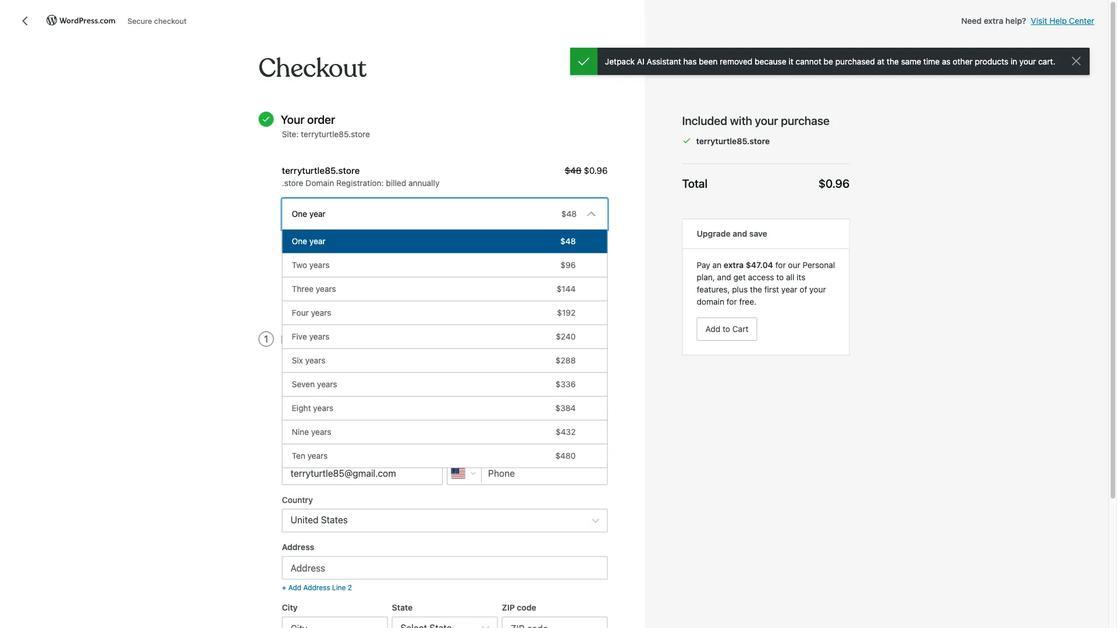 Task type: locate. For each thing, give the bounding box(es) containing it.
domain up eligible
[[333, 354, 361, 364]]

ai
[[637, 57, 645, 66]]

1 vertical spatial all
[[329, 366, 337, 376]]

0 vertical spatial address
[[282, 543, 314, 552]]

1 horizontal spatial to
[[723, 324, 731, 334]]

site:
[[282, 129, 299, 139]]

list box
[[282, 229, 608, 469]]

a left the coupon
[[361, 274, 366, 284]]

1 vertical spatial +
[[282, 584, 286, 592]]

upgrade and save
[[697, 229, 768, 239]]

products
[[975, 57, 1009, 66]]

your inside for our personal plan, and get access to all its features, plus the first year of your domain for free.
[[810, 285, 826, 294]]

$240
[[556, 332, 576, 342]]

name right last
[[466, 388, 488, 397]]

email
[[282, 448, 303, 458]]

at
[[878, 57, 885, 66]]

terryturtle85.store
[[301, 129, 370, 139], [697, 136, 770, 146], [282, 165, 360, 176]]

remove from cart button
[[282, 239, 355, 250]]

2 one from the top
[[292, 237, 307, 246]]

0 vertical spatial contact
[[337, 332, 377, 346]]

name inside registering a domain name requires valid contact information. privacy protection is included for all eligible domains to protect your personal information.
[[363, 354, 384, 364]]

year left 'of'
[[782, 285, 798, 294]]

one up remove
[[292, 209, 307, 219]]

and down an
[[718, 272, 732, 282]]

years down "coupon?"
[[316, 284, 336, 294]]

to up first
[[777, 272, 784, 282]]

years
[[310, 261, 330, 270], [316, 284, 336, 294], [311, 308, 331, 318], [309, 332, 330, 342], [305, 356, 326, 366], [317, 380, 337, 390], [313, 404, 334, 413], [311, 428, 332, 437], [308, 452, 328, 461]]

.store
[[282, 178, 304, 188]]

2 vertical spatial for
[[316, 366, 327, 376]]

code
[[398, 274, 417, 284], [517, 603, 537, 613]]

2 + from the top
[[282, 584, 286, 592]]

a
[[303, 274, 308, 284], [361, 274, 366, 284], [327, 354, 331, 364]]

code right zip
[[517, 603, 537, 613]]

the right the at
[[887, 57, 899, 66]]

notice status
[[570, 48, 1090, 75]]

1 vertical spatial one
[[292, 237, 307, 246]]

City text field
[[282, 617, 388, 629]]

a up three
[[303, 274, 308, 284]]

1 vertical spatial to
[[723, 324, 731, 334]]

First name text field
[[282, 402, 443, 425]]

1 horizontal spatial domain
[[697, 297, 725, 307]]

years up "coupon?"
[[310, 261, 330, 270]]

0 horizontal spatial contact
[[337, 332, 377, 346]]

a for domain
[[327, 354, 331, 364]]

+ left nine
[[282, 429, 286, 437]]

1 vertical spatial for
[[727, 297, 737, 307]]

0 vertical spatial $0.96
[[584, 165, 608, 176]]

in
[[1011, 57, 1018, 66]]

first
[[765, 285, 780, 294]]

your up last
[[442, 366, 458, 376]]

coupon
[[368, 274, 396, 284]]

years right the eight
[[313, 404, 334, 413]]

one year up remove from cart
[[292, 209, 326, 219]]

from
[[317, 239, 336, 250]]

1 vertical spatial $0.96
[[819, 176, 850, 190]]

all left its at top right
[[786, 272, 795, 282]]

years right four at left
[[311, 308, 331, 318]]

information. down privacy
[[495, 366, 540, 376]]

years right seven
[[317, 380, 337, 390]]

information. up personal
[[469, 354, 514, 364]]

close checkout image
[[19, 14, 33, 28]]

+ up city
[[282, 584, 286, 592]]

included
[[282, 366, 314, 376]]

1 horizontal spatial a
[[327, 354, 331, 364]]

years for five years
[[309, 332, 330, 342]]

purchased
[[836, 57, 876, 66]]

years right six
[[305, 356, 326, 366]]

+ add address line 2
[[282, 584, 352, 592]]

1 vertical spatial domain
[[333, 354, 361, 364]]

for up "seven years"
[[316, 366, 327, 376]]

years for four years
[[311, 308, 331, 318]]

domain inside for our personal plan, and get access to all its features, plus the first year of your domain for free.
[[697, 297, 725, 307]]

2 vertical spatial to
[[403, 366, 410, 376]]

one
[[292, 209, 307, 219], [292, 237, 307, 246]]

total
[[683, 176, 708, 190]]

0 horizontal spatial to
[[403, 366, 410, 376]]

1 horizontal spatial $0.96
[[819, 176, 850, 190]]

1 horizontal spatial the
[[887, 57, 899, 66]]

one year
[[292, 209, 326, 219], [292, 237, 326, 246]]

for left 'our' at right top
[[776, 260, 786, 270]]

0 horizontal spatial the
[[750, 285, 763, 294]]

0 vertical spatial domain
[[697, 297, 725, 307]]

and inside for our personal plan, and get access to all its features, plus the first year of your domain for free.
[[718, 272, 732, 282]]

registration
[[337, 178, 382, 188]]

and left save
[[733, 229, 748, 239]]

the inside for our personal plan, and get access to all its features, plus the first year of your domain for free.
[[750, 285, 763, 294]]

extra right need
[[984, 16, 1004, 26]]

years for nine years
[[311, 428, 332, 437]]

extra
[[984, 16, 1004, 26], [724, 260, 744, 270]]

0 vertical spatial extra
[[984, 16, 1004, 26]]

one up two
[[292, 237, 307, 246]]

information.
[[469, 354, 514, 364], [495, 366, 540, 376]]

terryturtle85.store down with
[[697, 136, 770, 146]]

year up two years
[[310, 237, 326, 246]]

years right ten
[[308, 452, 328, 461]]

contact up eligible
[[337, 332, 377, 346]]

for our personal plan, and get access to all its features, plus the first year of your domain for free.
[[697, 260, 836, 307]]

your right 'of'
[[810, 285, 826, 294]]

0 horizontal spatial for
[[316, 366, 327, 376]]

$0.96
[[584, 165, 608, 176], [819, 176, 850, 190]]

0 horizontal spatial $0.96
[[584, 165, 608, 176]]

your order
[[281, 112, 335, 126]]

address left line
[[303, 584, 330, 592]]

0 vertical spatial one year
[[292, 209, 326, 219]]

2 horizontal spatial to
[[777, 272, 784, 282]]

$47.04
[[746, 260, 774, 270]]

seven years
[[292, 380, 337, 390]]

for down plus
[[727, 297, 737, 307]]

0 vertical spatial and
[[733, 229, 748, 239]]

1 one year from the top
[[292, 209, 326, 219]]

save
[[750, 229, 768, 239]]

0 vertical spatial for
[[776, 260, 786, 270]]

remove
[[282, 239, 315, 250]]

of
[[800, 285, 808, 294]]

1 vertical spatial $48
[[562, 209, 577, 219]]

to down requires
[[403, 366, 410, 376]]

visit help center button
[[1032, 15, 1095, 27]]

$192
[[557, 308, 576, 318]]

0 vertical spatial information.
[[469, 354, 514, 364]]

0 vertical spatial $48
[[565, 165, 582, 176]]

1 + from the top
[[282, 429, 286, 437]]

state
[[392, 603, 413, 613]]

zip code
[[502, 603, 537, 613]]

$0.96 inside $48 $0.96 .store domain registration : billed annually
[[584, 165, 608, 176]]

name up eight years
[[302, 388, 323, 397]]

code right the coupon
[[398, 274, 417, 284]]

a inside registering a domain name requires valid contact information. privacy protection is included for all eligible domains to protect your personal information.
[[327, 354, 331, 364]]

contact
[[337, 332, 377, 346], [438, 354, 467, 364]]

1 horizontal spatial code
[[517, 603, 537, 613]]

1 vertical spatial the
[[750, 285, 763, 294]]

one year up two years
[[292, 237, 326, 246]]

terryturtle85.store down order
[[301, 129, 370, 139]]

0 vertical spatial the
[[887, 57, 899, 66]]

0 vertical spatial year
[[310, 209, 326, 219]]

billed
[[386, 178, 406, 188]]

year up remove from cart button
[[310, 209, 326, 219]]

for
[[776, 260, 786, 270], [727, 297, 737, 307], [316, 366, 327, 376]]

nine
[[292, 428, 309, 437]]

contact right valid
[[438, 354, 467, 364]]

to
[[777, 272, 784, 282], [723, 324, 731, 334], [403, 366, 410, 376]]

three
[[292, 284, 314, 294]]

0 horizontal spatial a
[[303, 274, 308, 284]]

terryturtle85.store up domain
[[282, 165, 360, 176]]

six years
[[292, 356, 326, 366]]

have
[[282, 274, 301, 284]]

1 horizontal spatial and
[[733, 229, 748, 239]]

1 horizontal spatial contact
[[438, 354, 467, 364]]

eligible
[[340, 366, 366, 376]]

the down access
[[750, 285, 763, 294]]

organization
[[303, 429, 344, 437]]

Last name text field
[[447, 402, 608, 425]]

four
[[292, 308, 309, 318]]

to inside registering a domain name requires valid contact information. privacy protection is included for all eligible domains to protect your personal information.
[[403, 366, 410, 376]]

cannot
[[796, 57, 822, 66]]

add up the email
[[288, 429, 302, 437]]

add left cart
[[706, 324, 721, 334]]

a for coupon?
[[303, 274, 308, 284]]

years for eight years
[[313, 404, 334, 413]]

to left cart
[[723, 324, 731, 334]]

years right five
[[309, 332, 330, 342]]

add inside button
[[706, 324, 721, 334]]

0 vertical spatial one
[[292, 209, 307, 219]]

add
[[344, 274, 359, 284], [706, 324, 721, 334], [288, 429, 302, 437], [288, 584, 302, 592]]

1 horizontal spatial all
[[786, 272, 795, 282]]

time
[[924, 57, 940, 66]]

0 vertical spatial all
[[786, 272, 795, 282]]

all left eligible
[[329, 366, 337, 376]]

0 vertical spatial to
[[777, 272, 784, 282]]

Email text field
[[282, 462, 443, 486]]

0 vertical spatial code
[[398, 274, 417, 284]]

purchase
[[781, 114, 830, 127]]

same
[[902, 57, 922, 66]]

$144
[[557, 284, 576, 294]]

0 horizontal spatial domain
[[333, 354, 361, 364]]

address up + add address line 2
[[282, 543, 314, 552]]

cart.
[[1039, 57, 1056, 66]]

year
[[310, 209, 326, 219], [310, 237, 326, 246], [782, 285, 798, 294]]

the inside notice status
[[887, 57, 899, 66]]

personal
[[461, 366, 493, 376]]

name up domains
[[363, 354, 384, 364]]

a right six years
[[327, 354, 331, 364]]

group
[[282, 387, 608, 629]]

0 horizontal spatial all
[[329, 366, 337, 376]]

domain down features, at right
[[697, 297, 725, 307]]

years for three years
[[316, 284, 336, 294]]

0 horizontal spatial and
[[718, 272, 732, 282]]

ZIP code text field
[[502, 617, 608, 629]]

add a coupon code button
[[344, 274, 417, 284]]

domain inside registering a domain name requires valid contact information. privacy protection is included for all eligible domains to protect your personal information.
[[333, 354, 361, 364]]

seven
[[292, 380, 315, 390]]

years for ten years
[[308, 452, 328, 461]]

secure
[[127, 16, 152, 25]]

1 vertical spatial contact
[[438, 354, 467, 364]]

secure checkout
[[127, 16, 187, 25]]

1 vertical spatial and
[[718, 272, 732, 282]]

code inside group
[[517, 603, 537, 613]]

1 vertical spatial extra
[[724, 260, 744, 270]]

1 vertical spatial code
[[517, 603, 537, 613]]

extra up "get"
[[724, 260, 744, 270]]

years right nine
[[311, 428, 332, 437]]

1 vertical spatial one year
[[292, 237, 326, 246]]

your right in
[[1020, 57, 1037, 66]]

last name
[[447, 388, 488, 397]]

2 vertical spatial year
[[782, 285, 798, 294]]

0 vertical spatial +
[[282, 429, 286, 437]]

domain
[[306, 178, 334, 188]]

registering
[[282, 354, 325, 364]]

1 vertical spatial information.
[[495, 366, 540, 376]]

1 vertical spatial year
[[310, 237, 326, 246]]

included with your purchase
[[683, 114, 830, 127]]

annually
[[409, 178, 440, 188]]

assistant
[[647, 57, 682, 66]]



Task type: describe. For each thing, give the bounding box(es) containing it.
dismiss image
[[1070, 54, 1084, 68]]

cart
[[733, 324, 749, 334]]

been
[[699, 57, 718, 66]]

personal
[[803, 260, 836, 270]]

the for same
[[887, 57, 899, 66]]

be
[[824, 57, 834, 66]]

zip
[[502, 603, 515, 613]]

free.
[[740, 297, 757, 307]]

first
[[282, 388, 300, 397]]

coupon?
[[310, 274, 342, 284]]

1 horizontal spatial extra
[[984, 16, 1004, 26]]

registering a domain name requires valid contact information. privacy protection is included for all eligible domains to protect your personal information.
[[282, 354, 593, 376]]

information
[[380, 332, 440, 346]]

2 vertical spatial $48
[[561, 237, 576, 246]]

2
[[348, 584, 352, 592]]

1 vertical spatial address
[[303, 584, 330, 592]]

+ for + add address line 2
[[282, 584, 286, 592]]

your inside registering a domain name requires valid contact information. privacy protection is included for all eligible domains to protect your personal information.
[[442, 366, 458, 376]]

to inside button
[[723, 324, 731, 334]]

help?
[[1006, 16, 1027, 26]]

enter
[[281, 332, 309, 346]]

pay
[[697, 260, 711, 270]]

jetpack
[[605, 57, 635, 66]]

our
[[788, 260, 801, 270]]

first name
[[282, 388, 323, 397]]

access
[[748, 272, 775, 282]]

two
[[292, 261, 307, 270]]

2 horizontal spatial a
[[361, 274, 366, 284]]

features,
[[697, 285, 730, 294]]

2 one year from the top
[[292, 237, 326, 246]]

center
[[1070, 16, 1095, 26]]

$288
[[556, 356, 576, 366]]

privacy
[[517, 354, 544, 364]]

name down first name text field
[[346, 429, 364, 437]]

has
[[684, 57, 697, 66]]

$336
[[556, 380, 576, 390]]

years for six years
[[305, 356, 326, 366]]

add up city
[[288, 584, 302, 592]]

contact inside registering a domain name requires valid contact information. privacy protection is included for all eligible domains to protect your personal information.
[[438, 354, 467, 364]]

+ for + add organization name
[[282, 429, 286, 437]]

+ add organization name link
[[282, 428, 364, 438]]

checkout
[[154, 16, 187, 25]]

Phone telephone field
[[447, 462, 608, 486]]

help
[[1050, 16, 1067, 26]]

city
[[282, 603, 298, 613]]

add right "coupon?"
[[344, 274, 359, 284]]

your right five
[[311, 332, 335, 346]]

Address text field
[[282, 557, 608, 580]]

plus
[[733, 285, 748, 294]]

year inside for our personal plan, and get access to all its features, plus the first year of your domain for free.
[[782, 285, 798, 294]]

five years
[[292, 332, 330, 342]]

five
[[292, 332, 307, 342]]

years for seven years
[[317, 380, 337, 390]]

list box containing one year
[[282, 229, 608, 469]]

remove from cart
[[282, 239, 355, 250]]

valid
[[419, 354, 436, 364]]

checkout
[[259, 52, 367, 85]]

an
[[713, 260, 722, 270]]

years for two years
[[310, 261, 330, 270]]

removed
[[720, 57, 753, 66]]

+ add organization name
[[282, 429, 364, 437]]

all inside for our personal plan, and get access to all its features, plus the first year of your domain for free.
[[786, 272, 795, 282]]

protection
[[546, 354, 585, 364]]

six
[[292, 356, 303, 366]]

other
[[953, 57, 973, 66]]

is
[[587, 354, 593, 364]]

$96
[[561, 261, 576, 270]]

$480
[[556, 452, 576, 461]]

$48 $0.96 .store domain registration : billed annually
[[282, 165, 608, 188]]

0 horizontal spatial code
[[398, 274, 417, 284]]

add to cart button
[[697, 318, 758, 341]]

it
[[789, 57, 794, 66]]

1 one from the top
[[292, 209, 307, 219]]

the for first
[[750, 285, 763, 294]]

for inside registering a domain name requires valid contact information. privacy protection is included for all eligible domains to protect your personal information.
[[316, 366, 327, 376]]

four years
[[292, 308, 331, 318]]

jetpack ai assistant has been removed because it cannot be purchased at the same time as other products in your cart.
[[605, 57, 1056, 66]]

need
[[962, 16, 982, 26]]

need extra help? visit help center
[[962, 16, 1095, 26]]

0 horizontal spatial extra
[[724, 260, 744, 270]]

$384
[[556, 404, 576, 413]]

visit
[[1032, 16, 1048, 26]]

your right with
[[755, 114, 779, 127]]

domains
[[369, 366, 400, 376]]

to inside for our personal plan, and get access to all its features, plus the first year of your domain for free.
[[777, 272, 784, 282]]

eight years
[[292, 404, 334, 413]]

nine years
[[292, 428, 332, 437]]

2 horizontal spatial for
[[776, 260, 786, 270]]

1 horizontal spatial for
[[727, 297, 737, 307]]

your inside notice status
[[1020, 57, 1037, 66]]

included
[[683, 114, 728, 127]]

upgrade
[[697, 229, 731, 239]]

protect
[[412, 366, 440, 376]]

group containing first name
[[282, 387, 608, 629]]

pay an extra $47.04
[[697, 260, 774, 270]]

all inside registering a domain name requires valid contact information. privacy protection is included for all eligible domains to protect your personal information.
[[329, 366, 337, 376]]

last
[[447, 388, 464, 397]]

with
[[730, 114, 753, 127]]

$48 inside $48 $0.96 .store domain registration : billed annually
[[565, 165, 582, 176]]

ten years
[[292, 452, 328, 461]]

cart
[[338, 239, 355, 250]]

two years
[[292, 261, 330, 270]]



Task type: vqa. For each thing, say whether or not it's contained in the screenshot.
the leftmost the
yes



